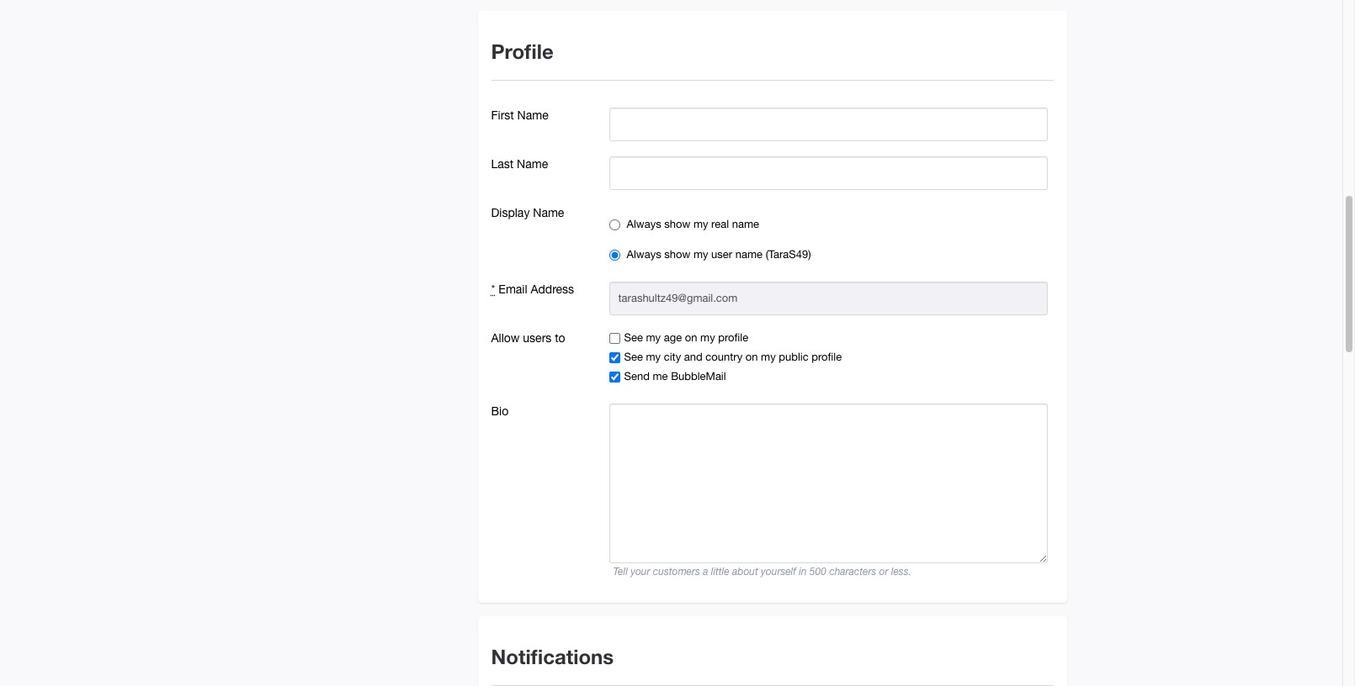 Task type: describe. For each thing, give the bounding box(es) containing it.
address
[[531, 283, 574, 297]]

* email address
[[491, 283, 574, 297]]

1 vertical spatial on
[[746, 351, 758, 364]]

my left public
[[761, 351, 776, 364]]

send
[[624, 371, 650, 383]]

my up and
[[700, 332, 715, 345]]

name for user
[[736, 249, 763, 261]]

name for display name
[[533, 206, 564, 219]]

name for last name
[[517, 157, 548, 171]]

see for see my age on my profile
[[624, 332, 643, 345]]

First Name text field
[[609, 108, 1048, 141]]

my left user
[[694, 249, 708, 261]]

send me bubblemail
[[624, 371, 726, 383]]

customers
[[653, 567, 700, 579]]

allow
[[491, 332, 520, 345]]

last
[[491, 157, 514, 171]]

0 vertical spatial on
[[685, 332, 697, 345]]

my left city
[[646, 351, 661, 364]]

me
[[653, 371, 668, 383]]

or
[[879, 567, 888, 579]]

Always show my real name radio
[[609, 219, 620, 230]]

display
[[491, 206, 530, 219]]

profile
[[491, 40, 554, 63]]

last name
[[491, 157, 548, 171]]

name for first name
[[517, 108, 549, 122]]

Last Name text field
[[609, 156, 1048, 190]]

to
[[555, 332, 565, 345]]

1 horizontal spatial profile
[[812, 351, 842, 364]]

yourself
[[761, 567, 796, 579]]

city
[[664, 351, 681, 364]]

(taras49)
[[766, 249, 811, 261]]

see my city and country on my public profile
[[624, 351, 842, 364]]

users
[[523, 332, 552, 345]]

less.
[[891, 567, 911, 579]]



Task type: locate. For each thing, give the bounding box(es) containing it.
profile up see my city and country on my public profile
[[718, 332, 748, 345]]

show down the always show my real name
[[664, 249, 691, 261]]

always show my real name
[[627, 218, 759, 230]]

always for always show my user name (taras49)
[[627, 249, 661, 261]]

country
[[706, 351, 743, 364]]

notifications
[[491, 646, 614, 670]]

see
[[624, 332, 643, 345], [624, 351, 643, 364]]

name right user
[[736, 249, 763, 261]]

0 vertical spatial name
[[732, 218, 759, 230]]

0 vertical spatial name
[[517, 108, 549, 122]]

1 vertical spatial see
[[624, 351, 643, 364]]

first name
[[491, 108, 549, 122]]

tell your customers a little about yourself in 500 characters or less.
[[613, 567, 911, 579]]

always right always show my real name radio
[[627, 218, 661, 230]]

0 vertical spatial see
[[624, 332, 643, 345]]

email
[[499, 283, 527, 297]]

1 vertical spatial name
[[517, 157, 548, 171]]

1 vertical spatial name
[[736, 249, 763, 261]]

2 see from the top
[[624, 351, 643, 364]]

0 horizontal spatial on
[[685, 332, 697, 345]]

0 vertical spatial profile
[[718, 332, 748, 345]]

bubblemail
[[671, 371, 726, 383]]

my
[[694, 218, 708, 230], [694, 249, 708, 261], [646, 332, 661, 345], [700, 332, 715, 345], [646, 351, 661, 364], [761, 351, 776, 364]]

in
[[799, 567, 807, 579]]

user
[[711, 249, 732, 261]]

name right first
[[517, 108, 549, 122]]

500
[[810, 567, 827, 579]]

2 always from the top
[[627, 249, 661, 261]]

*
[[491, 283, 495, 297]]

profile
[[718, 332, 748, 345], [812, 351, 842, 364]]

show left real
[[664, 218, 691, 230]]

display name
[[491, 206, 564, 219]]

name right last
[[517, 157, 548, 171]]

name right real
[[732, 218, 759, 230]]

show
[[664, 218, 691, 230], [664, 249, 691, 261]]

1 show from the top
[[664, 218, 691, 230]]

my left age
[[646, 332, 661, 345]]

little
[[711, 567, 730, 579]]

age
[[664, 332, 682, 345]]

always show my user name (taras49)
[[627, 249, 811, 261]]

allow users to
[[491, 332, 565, 345]]

1 vertical spatial always
[[627, 249, 661, 261]]

characters
[[829, 567, 876, 579]]

1 horizontal spatial on
[[746, 351, 758, 364]]

1 vertical spatial show
[[664, 249, 691, 261]]

2 show from the top
[[664, 249, 691, 261]]

1 see from the top
[[624, 332, 643, 345]]

and
[[684, 351, 703, 364]]

see my age on my profile
[[624, 332, 748, 345]]

Always show my user name (TaraS49) radio
[[609, 250, 620, 261]]

real
[[711, 218, 729, 230]]

0 vertical spatial show
[[664, 218, 691, 230]]

on right age
[[685, 332, 697, 345]]

always
[[627, 218, 661, 230], [627, 249, 661, 261]]

on
[[685, 332, 697, 345], [746, 351, 758, 364]]

None checkbox
[[609, 353, 620, 364]]

0 vertical spatial always
[[627, 218, 661, 230]]

tell
[[613, 567, 628, 579]]

1 always from the top
[[627, 218, 661, 230]]

show for user
[[664, 249, 691, 261]]

name
[[732, 218, 759, 230], [736, 249, 763, 261]]

Bio text field
[[609, 404, 1048, 564]]

2 vertical spatial name
[[533, 206, 564, 219]]

a
[[703, 567, 708, 579]]

on right country
[[746, 351, 758, 364]]

always right always show my user name (taras49) radio
[[627, 249, 661, 261]]

name
[[517, 108, 549, 122], [517, 157, 548, 171], [533, 206, 564, 219]]

bio
[[491, 405, 509, 419]]

first
[[491, 108, 514, 122]]

None email field
[[609, 282, 1048, 316]]

profile right public
[[812, 351, 842, 364]]

always for always show my real name
[[627, 218, 661, 230]]

0 horizontal spatial profile
[[718, 332, 748, 345]]

about
[[732, 567, 758, 579]]

show for real
[[664, 218, 691, 230]]

your
[[631, 567, 650, 579]]

see for see my city and country on my public profile
[[624, 351, 643, 364]]

1 vertical spatial profile
[[812, 351, 842, 364]]

None checkbox
[[609, 334, 620, 345], [609, 372, 620, 383], [609, 334, 620, 345], [609, 372, 620, 383]]

name for real
[[732, 218, 759, 230]]

name right display
[[533, 206, 564, 219]]

public
[[779, 351, 809, 364]]

my left real
[[694, 218, 708, 230]]



Task type: vqa. For each thing, say whether or not it's contained in the screenshot.
"First Name" Text Box
yes



